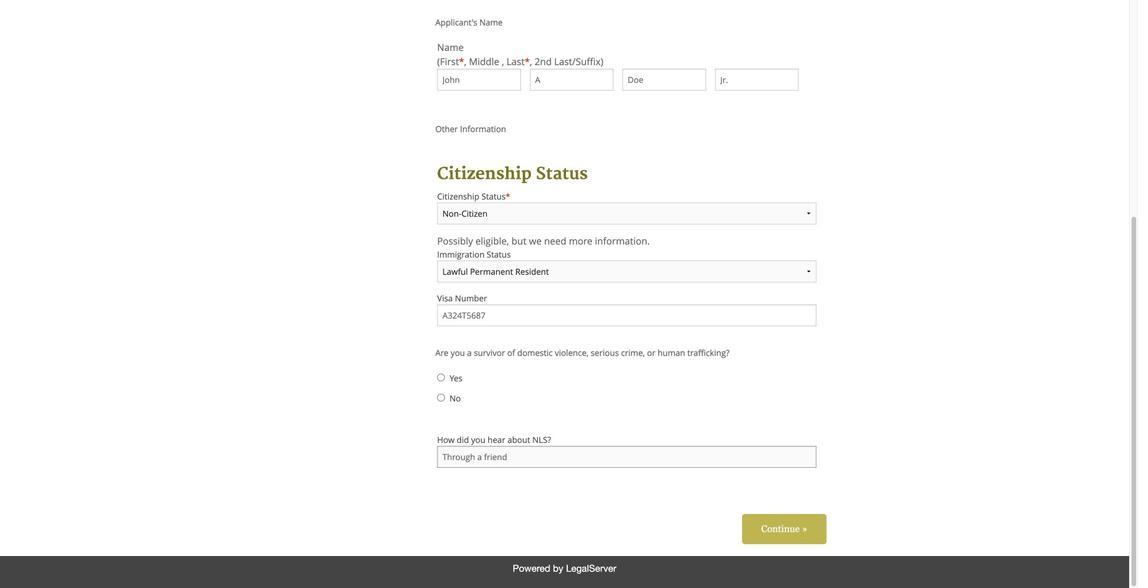 Task type: locate. For each thing, give the bounding box(es) containing it.
Continue » submit
[[742, 515, 827, 545]]

None text field
[[437, 305, 817, 327]]

Middle text field
[[530, 69, 614, 91]]

First* text field
[[437, 69, 521, 91]]

None radio
[[437, 374, 445, 382], [437, 394, 445, 402], [437, 374, 445, 382], [437, 394, 445, 402]]

None text field
[[437, 447, 817, 468]]



Task type: describe. For each thing, give the bounding box(es) containing it.
Suffix text field
[[715, 69, 799, 91]]

Last* text field
[[623, 69, 706, 91]]



